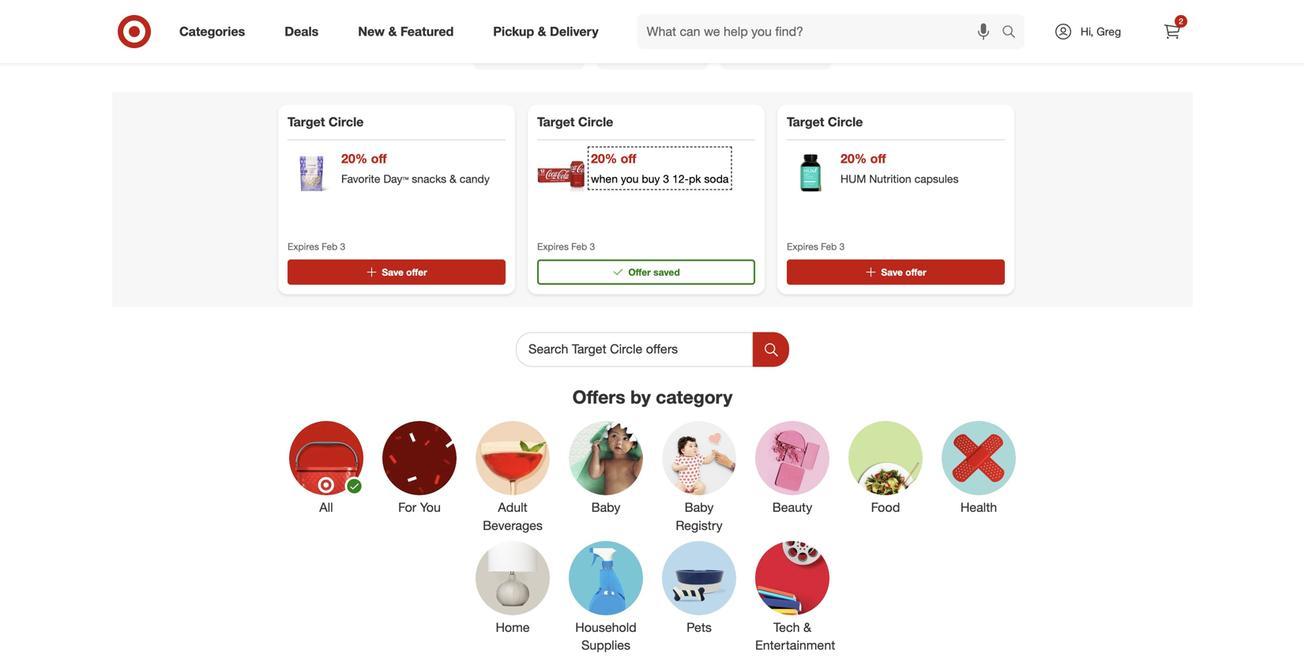 Task type: vqa. For each thing, say whether or not it's contained in the screenshot.
a within Return details This item can be returned to any Target store or Target.com. This item must be returned within 90 days of the date it was purchased in store, shipped, delivered by a Shipt shopper, or made ready for pickup. See the return policy for complete information.
no



Task type: locate. For each thing, give the bounding box(es) containing it.
& right 'pickup'
[[538, 24, 547, 39]]

& inside new & featured link
[[389, 24, 397, 39]]

1 baby from the left
[[592, 500, 621, 516]]

show barcode button
[[598, 1, 708, 70]]

save offer button
[[288, 260, 506, 285], [787, 260, 1006, 285]]

1 save offer from the left
[[382, 266, 427, 278]]

target up 20% off favorite day™ snacks & candy image
[[288, 114, 325, 130]]

expires
[[288, 240, 319, 252], [538, 240, 569, 252], [787, 240, 819, 252]]

2 save offer button from the left
[[787, 260, 1006, 285]]

circle for 20% off when you buy 3 12-pk soda
[[579, 114, 614, 130]]

3 for 20% off when you buy 3 12-pk soda
[[590, 240, 595, 252]]

& left candy on the left top of page
[[450, 172, 457, 186]]

expires feb 3 for 20% off hum nutrition capsules
[[787, 240, 845, 252]]

20% up hum
[[841, 151, 867, 166]]

hi,
[[1081, 25, 1094, 38]]

1 horizontal spatial expires feb 3
[[538, 240, 595, 252]]

home
[[496, 620, 530, 635]]

1 horizontal spatial baby
[[685, 500, 714, 516]]

categories link
[[166, 14, 265, 49]]

20% inside "20% off hum nutrition capsules"
[[841, 151, 867, 166]]

off for 20% off favorite day™ snacks & candy
[[371, 151, 387, 166]]

& right new
[[389, 24, 397, 39]]

show
[[611, 47, 643, 62]]

target up 20% off hum nutrition capsules 'image'
[[787, 114, 825, 130]]

2 horizontal spatial expires
[[787, 240, 819, 252]]

1 target circle from the left
[[288, 114, 364, 130]]

& inside tech & entertainment
[[804, 620, 812, 635]]

1 horizontal spatial save
[[882, 266, 903, 278]]

1 20% from the left
[[342, 151, 368, 166]]

off inside 20% off when you buy 3 12-pk soda
[[621, 151, 637, 166]]

baby inside button
[[592, 500, 621, 516]]

&
[[389, 24, 397, 39], [538, 24, 547, 39], [450, 172, 457, 186], [804, 620, 812, 635]]

by
[[631, 386, 651, 408]]

pets
[[687, 620, 712, 635]]

0 horizontal spatial target circle
[[288, 114, 364, 130]]

3 left 12-
[[663, 172, 670, 186]]

circle up "favorite"
[[329, 114, 364, 130]]

2 horizontal spatial circle
[[828, 114, 863, 130]]

2 offer from the left
[[906, 266, 927, 278]]

target for 20% off favorite day™ snacks & candy
[[288, 114, 325, 130]]

save offer for 20% off hum nutrition capsules
[[882, 266, 927, 278]]

beauty
[[773, 500, 813, 516]]

20% for 20% off when you buy 3 12-pk soda
[[591, 151, 618, 166]]

household supplies
[[576, 620, 637, 653]]

& inside pickup & delivery "link"
[[538, 24, 547, 39]]

1 expires feb 3 from the left
[[288, 240, 346, 252]]

0 horizontal spatial expires feb 3
[[288, 240, 346, 252]]

1 horizontal spatial offer
[[906, 266, 927, 278]]

expires feb 3 for 20% off favorite day™ snacks & candy
[[288, 240, 346, 252]]

target circle up 20% off favorite day™ snacks & candy image
[[288, 114, 364, 130]]

1 horizontal spatial target circle
[[538, 114, 614, 130]]

20% up "favorite"
[[342, 151, 368, 166]]

2 save offer from the left
[[882, 266, 927, 278]]

search
[[995, 25, 1033, 41]]

expires down 20% off hum nutrition capsules 'image'
[[787, 240, 819, 252]]

1 feb from the left
[[322, 240, 338, 252]]

off inside "20% off hum nutrition capsules"
[[871, 151, 887, 166]]

expires down 20% off when you buy 3 12-pk soda image
[[538, 240, 569, 252]]

expires feb 3 down 20% off hum nutrition capsules 'image'
[[787, 240, 845, 252]]

None text field
[[516, 332, 753, 367]]

pets button
[[662, 541, 737, 655]]

12-
[[673, 172, 689, 186]]

0 horizontal spatial expires
[[288, 240, 319, 252]]

0 horizontal spatial 20%
[[342, 151, 368, 166]]

feb for 20% off favorite day™ snacks & candy
[[322, 240, 338, 252]]

target circle up 20% off hum nutrition capsules 'image'
[[787, 114, 863, 130]]

supplies
[[582, 638, 631, 653]]

food button
[[849, 421, 923, 535]]

barcode
[[647, 47, 695, 62]]

off
[[371, 151, 387, 166], [621, 151, 637, 166], [871, 151, 887, 166]]

3 target from the left
[[787, 114, 825, 130]]

feb
[[322, 240, 338, 252], [572, 240, 588, 252], [821, 240, 837, 252]]

1 horizontal spatial expires
[[538, 240, 569, 252]]

tech & entertainment
[[756, 620, 836, 653]]

circle
[[329, 114, 364, 130], [579, 114, 614, 130], [828, 114, 863, 130]]

2 save from the left
[[882, 266, 903, 278]]

new
[[358, 24, 385, 39]]

target
[[288, 114, 325, 130], [538, 114, 575, 130], [787, 114, 825, 130]]

2 baby from the left
[[685, 500, 714, 516]]

circle up "when"
[[579, 114, 614, 130]]

3 target circle from the left
[[787, 114, 863, 130]]

3 circle from the left
[[828, 114, 863, 130]]

health button
[[942, 421, 1017, 535]]

target circle up 20% off when you buy 3 12-pk soda image
[[538, 114, 614, 130]]

1 circle from the left
[[329, 114, 364, 130]]

1 horizontal spatial save offer button
[[787, 260, 1006, 285]]

2 circle from the left
[[579, 114, 614, 130]]

2 off from the left
[[621, 151, 637, 166]]

beauty button
[[756, 421, 830, 535]]

feb for 20% off hum nutrition capsules
[[821, 240, 837, 252]]

1 offer from the left
[[406, 266, 427, 278]]

tech
[[774, 620, 800, 635]]

2 horizontal spatial feb
[[821, 240, 837, 252]]

off inside 20% off favorite day™ snacks & candy
[[371, 151, 387, 166]]

1 expires from the left
[[288, 240, 319, 252]]

2 horizontal spatial expires feb 3
[[787, 240, 845, 252]]

20% inside 20% off when you buy 3 12-pk soda
[[591, 151, 618, 166]]

1 save offer button from the left
[[288, 260, 506, 285]]

show barcode
[[611, 47, 695, 62]]

3 feb from the left
[[821, 240, 837, 252]]

2 target from the left
[[538, 114, 575, 130]]

2 expires from the left
[[538, 240, 569, 252]]

3
[[663, 172, 670, 186], [340, 240, 346, 252], [590, 240, 595, 252], [840, 240, 845, 252]]

3 expires feb 3 from the left
[[787, 240, 845, 252]]

feb down 20% off favorite day™ snacks & candy image
[[322, 240, 338, 252]]

0 horizontal spatial target
[[288, 114, 325, 130]]

1 horizontal spatial circle
[[579, 114, 614, 130]]

household
[[576, 620, 637, 635]]

baby
[[592, 500, 621, 516], [685, 500, 714, 516]]

expires feb 3 down 20% off when you buy 3 12-pk soda image
[[538, 240, 595, 252]]

circle up hum
[[828, 114, 863, 130]]

2 horizontal spatial 20%
[[841, 151, 867, 166]]

off up nutrition
[[871, 151, 887, 166]]

0 horizontal spatial off
[[371, 151, 387, 166]]

expires for 20% off hum nutrition capsules
[[787, 240, 819, 252]]

expires down 20% off favorite day™ snacks & candy image
[[288, 240, 319, 252]]

2 feb from the left
[[572, 240, 588, 252]]

3 expires from the left
[[787, 240, 819, 252]]

household supplies button
[[569, 541, 643, 655]]

& right tech
[[804, 620, 812, 635]]

2 20% from the left
[[591, 151, 618, 166]]

soda
[[705, 172, 729, 186]]

you
[[420, 500, 441, 516]]

2 horizontal spatial target circle
[[787, 114, 863, 130]]

0 horizontal spatial baby
[[592, 500, 621, 516]]

0 horizontal spatial circle
[[329, 114, 364, 130]]

off up "day™"
[[371, 151, 387, 166]]

2 link
[[1156, 14, 1191, 49]]

save
[[382, 266, 404, 278], [882, 266, 903, 278]]

baby registry button
[[662, 421, 737, 535]]

2 horizontal spatial off
[[871, 151, 887, 166]]

save offer
[[382, 266, 427, 278], [882, 266, 927, 278]]

adult beverages button
[[476, 421, 550, 535]]

3 down "favorite"
[[340, 240, 346, 252]]

0 horizontal spatial save offer
[[382, 266, 427, 278]]

target circle
[[288, 114, 364, 130], [538, 114, 614, 130], [787, 114, 863, 130]]

save offer for 20% off favorite day™ snacks & candy
[[382, 266, 427, 278]]

3 down hum
[[840, 240, 845, 252]]

offer
[[406, 266, 427, 278], [906, 266, 927, 278]]

feb down 20% off hum nutrition capsules 'image'
[[821, 240, 837, 252]]

deals
[[285, 24, 319, 39]]

1 horizontal spatial save offer
[[882, 266, 927, 278]]

favorite
[[342, 172, 381, 186]]

20% up "when"
[[591, 151, 618, 166]]

expires for 20% off favorite day™ snacks & candy
[[288, 240, 319, 252]]

target up 20% off when you buy 3 12-pk soda image
[[538, 114, 575, 130]]

save for 20% off hum nutrition capsules
[[882, 266, 903, 278]]

1 target from the left
[[288, 114, 325, 130]]

1 horizontal spatial target
[[538, 114, 575, 130]]

0 horizontal spatial save offer button
[[288, 260, 506, 285]]

0 horizontal spatial offer
[[406, 266, 427, 278]]

3 20% from the left
[[841, 151, 867, 166]]

20% inside 20% off favorite day™ snacks & candy
[[342, 151, 368, 166]]

pickup & delivery
[[494, 24, 599, 39]]

entertainment
[[756, 638, 836, 653]]

greg
[[1097, 25, 1122, 38]]

20%
[[342, 151, 368, 166], [591, 151, 618, 166], [841, 151, 867, 166]]

2 expires feb 3 from the left
[[538, 240, 595, 252]]

expires feb 3
[[288, 240, 346, 252], [538, 240, 595, 252], [787, 240, 845, 252]]

0 horizontal spatial feb
[[322, 240, 338, 252]]

target circle for 20% off favorite day™ snacks & candy
[[288, 114, 364, 130]]

1 save from the left
[[382, 266, 404, 278]]

off up the you
[[621, 151, 637, 166]]

& for new & featured
[[389, 24, 397, 39]]

expires feb 3 down 20% off favorite day™ snacks & candy image
[[288, 240, 346, 252]]

1 horizontal spatial off
[[621, 151, 637, 166]]

beverages
[[483, 518, 543, 534]]

0 horizontal spatial save
[[382, 266, 404, 278]]

2 horizontal spatial target
[[787, 114, 825, 130]]

categories
[[179, 24, 245, 39]]

1 horizontal spatial 20%
[[591, 151, 618, 166]]

1 horizontal spatial feb
[[572, 240, 588, 252]]

offers
[[573, 386, 626, 408]]

2 target circle from the left
[[538, 114, 614, 130]]

feb up offer saved button
[[572, 240, 588, 252]]

3 up offer saved button
[[590, 240, 595, 252]]

baby inside baby registry
[[685, 500, 714, 516]]

3 off from the left
[[871, 151, 887, 166]]

1 off from the left
[[371, 151, 387, 166]]



Task type: describe. For each thing, give the bounding box(es) containing it.
offer for 20% off favorite day™ snacks & candy
[[406, 266, 427, 278]]

20% off when you buy 3 12-pk soda
[[591, 151, 729, 186]]

you
[[621, 172, 639, 186]]

capsules
[[915, 172, 959, 186]]

offer saved
[[629, 266, 680, 278]]

expires for 20% off when you buy 3 12-pk soda
[[538, 240, 569, 252]]

adult
[[498, 500, 528, 516]]

home button
[[476, 541, 550, 655]]

off for 20% off hum nutrition capsules
[[871, 151, 887, 166]]

pickup & delivery link
[[480, 14, 619, 49]]

20% off hum nutrition capsules
[[841, 151, 959, 186]]

What can we help you find? suggestions appear below search field
[[638, 14, 1006, 49]]

new & featured link
[[345, 14, 474, 49]]

buy
[[642, 172, 660, 186]]

3 for 20% off favorite day™ snacks & candy
[[340, 240, 346, 252]]

20% for 20% off favorite day™ snacks & candy
[[342, 151, 368, 166]]

target circle for 20% off when you buy 3 12-pk soda
[[538, 114, 614, 130]]

pk
[[689, 172, 702, 186]]

offer saved button
[[538, 260, 756, 285]]

search button
[[995, 14, 1033, 52]]

saved
[[654, 266, 680, 278]]

pickup
[[494, 24, 535, 39]]

target circle for 20% off hum nutrition capsules
[[787, 114, 863, 130]]

& for tech & entertainment
[[804, 620, 812, 635]]

all button
[[289, 421, 364, 535]]

circle for 20% off favorite day™ snacks & candy
[[329, 114, 364, 130]]

3 for 20% off hum nutrition capsules
[[840, 240, 845, 252]]

20% for 20% off hum nutrition capsules
[[841, 151, 867, 166]]

save offer button for 20% off favorite day™ snacks & candy
[[288, 260, 506, 285]]

2
[[1180, 16, 1184, 26]]

baby button
[[569, 421, 643, 535]]

for you button
[[383, 421, 457, 535]]

target for 20% off when you buy 3 12-pk soda
[[538, 114, 575, 130]]

save for 20% off favorite day™ snacks & candy
[[382, 266, 404, 278]]

baby for baby
[[592, 500, 621, 516]]

hum
[[841, 172, 867, 186]]

offers by category
[[573, 386, 733, 408]]

off for 20% off when you buy 3 12-pk soda
[[621, 151, 637, 166]]

bonus button
[[721, 1, 832, 70]]

feb for 20% off when you buy 3 12-pk soda
[[572, 240, 588, 252]]

snacks
[[412, 172, 447, 186]]

20% off when you buy 3 12-pk soda image
[[538, 150, 585, 197]]

food
[[872, 500, 901, 516]]

circle for 20% off hum nutrition capsules
[[828, 114, 863, 130]]

delivery
[[550, 24, 599, 39]]

adult beverages
[[483, 500, 543, 534]]

featured
[[401, 24, 454, 39]]

new & featured
[[358, 24, 454, 39]]

3 inside 20% off when you buy 3 12-pk soda
[[663, 172, 670, 186]]

save offer button for 20% off hum nutrition capsules
[[787, 260, 1006, 285]]

all
[[320, 500, 333, 516]]

target for 20% off hum nutrition capsules
[[787, 114, 825, 130]]

baby for baby registry
[[685, 500, 714, 516]]

registry
[[676, 518, 723, 534]]

for you
[[399, 500, 441, 516]]

20% off favorite day™ snacks & candy
[[342, 151, 490, 186]]

20% off hum nutrition capsules image
[[787, 150, 835, 197]]

offer for 20% off hum nutrition capsules
[[906, 266, 927, 278]]

nutrition
[[870, 172, 912, 186]]

health
[[961, 500, 998, 516]]

bonus
[[758, 47, 794, 62]]

day™
[[384, 172, 409, 186]]

& for pickup & delivery
[[538, 24, 547, 39]]

hi, greg
[[1081, 25, 1122, 38]]

baby registry
[[676, 500, 723, 534]]

candy
[[460, 172, 490, 186]]

for
[[399, 500, 417, 516]]

offer
[[629, 266, 651, 278]]

deals link
[[271, 14, 339, 49]]

expires feb 3 for 20% off when you buy 3 12-pk soda
[[538, 240, 595, 252]]

when
[[591, 172, 618, 186]]

& inside 20% off favorite day™ snacks & candy
[[450, 172, 457, 186]]

category
[[656, 386, 733, 408]]

tech & entertainment button
[[756, 541, 836, 655]]

20% off favorite day™ snacks & candy image
[[288, 150, 335, 197]]



